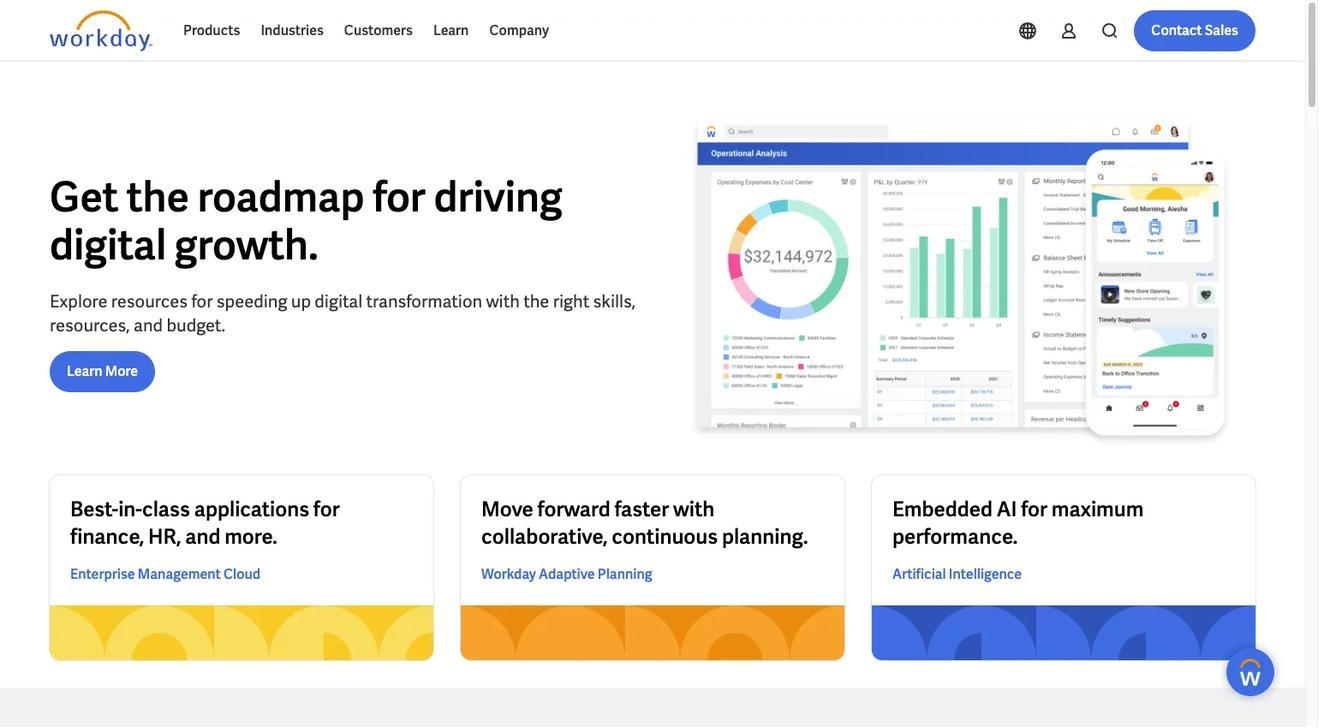 Task type: locate. For each thing, give the bounding box(es) containing it.
0 horizontal spatial digital
[[50, 218, 167, 271]]

faster
[[615, 496, 669, 523]]

industries
[[261, 21, 324, 39]]

up
[[291, 290, 311, 312]]

1 vertical spatial learn
[[67, 362, 102, 380]]

0 horizontal spatial and
[[134, 314, 163, 336]]

0 vertical spatial learn
[[433, 21, 469, 39]]

the right get
[[127, 170, 189, 223]]

0 vertical spatial the
[[127, 170, 189, 223]]

artificial
[[893, 566, 947, 584]]

for inside embedded ai for maximum performance.
[[1021, 496, 1048, 523]]

management
[[138, 566, 221, 584]]

move forward faster with collaborative, continuous planning.
[[482, 496, 809, 550]]

embedded
[[893, 496, 993, 523]]

cloud
[[224, 566, 261, 584]]

1 horizontal spatial digital
[[315, 290, 363, 312]]

transformation
[[366, 290, 482, 312]]

enterprise
[[70, 566, 135, 584]]

more
[[105, 362, 138, 380]]

digital
[[50, 218, 167, 271], [315, 290, 363, 312]]

and down resources
[[134, 314, 163, 336]]

contact
[[1152, 21, 1203, 39]]

1 vertical spatial with
[[673, 496, 715, 523]]

1 horizontal spatial the
[[524, 290, 550, 312]]

0 vertical spatial digital
[[50, 218, 167, 271]]

learn inside dropdown button
[[433, 21, 469, 39]]

explore
[[50, 290, 108, 312]]

customers
[[344, 21, 413, 39]]

1 vertical spatial the
[[524, 290, 550, 312]]

contact sales
[[1152, 21, 1239, 39]]

1 vertical spatial and
[[185, 524, 221, 550]]

explore resources for speeding up digital transformation with the right skills, resources, and budget.
[[50, 290, 636, 336]]

sales
[[1205, 21, 1239, 39]]

collaborative,
[[482, 524, 608, 550]]

workday
[[482, 566, 536, 584]]

workday adaptive planning
[[482, 566, 653, 584]]

with inside move forward faster with collaborative, continuous planning.
[[673, 496, 715, 523]]

digital up explore
[[50, 218, 167, 271]]

intelligence
[[949, 566, 1022, 584]]

learn for learn
[[433, 21, 469, 39]]

forward
[[538, 496, 611, 523]]

the
[[127, 170, 189, 223], [524, 290, 550, 312]]

1 horizontal spatial and
[[185, 524, 221, 550]]

0 horizontal spatial learn
[[67, 362, 102, 380]]

artificial intelligence
[[893, 566, 1022, 584]]

speeding
[[217, 290, 287, 312]]

driving
[[434, 170, 563, 223]]

1 horizontal spatial with
[[673, 496, 715, 523]]

enterprise management cloud link
[[70, 565, 261, 585]]

learn left company
[[433, 21, 469, 39]]

1 vertical spatial digital
[[315, 290, 363, 312]]

with
[[486, 290, 520, 312], [673, 496, 715, 523]]

digital inside "explore resources for speeding up digital transformation with the right skills, resources, and budget."
[[315, 290, 363, 312]]

0 vertical spatial with
[[486, 290, 520, 312]]

enterprise management cloud
[[70, 566, 261, 584]]

ai
[[997, 496, 1017, 523]]

performance.
[[893, 524, 1018, 550]]

roadmap
[[197, 170, 365, 223]]

and inside "explore resources for speeding up digital transformation with the right skills, resources, and budget."
[[134, 314, 163, 336]]

digital right up
[[315, 290, 363, 312]]

the left right
[[524, 290, 550, 312]]

and right hr,
[[185, 524, 221, 550]]

with left right
[[486, 290, 520, 312]]

workday adaptive planning link
[[482, 565, 653, 585]]

get
[[50, 170, 119, 223]]

and
[[134, 314, 163, 336], [185, 524, 221, 550]]

go to the homepage image
[[50, 10, 153, 51]]

with up continuous at the bottom of page
[[673, 496, 715, 523]]

learn
[[433, 21, 469, 39], [67, 362, 102, 380]]

learn left more
[[67, 362, 102, 380]]

1 horizontal spatial learn
[[433, 21, 469, 39]]

for
[[373, 170, 426, 223], [191, 290, 213, 312], [313, 496, 340, 523], [1021, 496, 1048, 523]]

move
[[482, 496, 534, 523]]

0 horizontal spatial with
[[486, 290, 520, 312]]

0 vertical spatial and
[[134, 314, 163, 336]]

digital inside get the roadmap for driving digital growth.
[[50, 218, 167, 271]]

0 horizontal spatial the
[[127, 170, 189, 223]]

get the roadmap for driving digital growth.
[[50, 170, 563, 271]]



Task type: describe. For each thing, give the bounding box(es) containing it.
in-
[[118, 496, 142, 523]]

resources,
[[50, 314, 130, 336]]

products button
[[173, 10, 251, 51]]

finance,
[[70, 524, 144, 550]]

desktop view of financial management operational analysis dashboard showing operating expenses by cost center and mobile view of human capital management home screen showing suggested tasks and announcements. image
[[667, 117, 1256, 448]]

growth.
[[175, 218, 319, 271]]

more.
[[225, 524, 278, 550]]

learn more
[[67, 362, 138, 380]]

digital for growth.
[[50, 218, 167, 271]]

class
[[142, 496, 190, 523]]

customers button
[[334, 10, 423, 51]]

for inside the best-in-class applications for finance, hr, and more.
[[313, 496, 340, 523]]

the inside "explore resources for speeding up digital transformation with the right skills, resources, and budget."
[[524, 290, 550, 312]]

company
[[490, 21, 549, 39]]

planning
[[598, 566, 653, 584]]

learn button
[[423, 10, 479, 51]]

digital for transformation
[[315, 290, 363, 312]]

hr,
[[148, 524, 181, 550]]

planning.
[[722, 524, 809, 550]]

applications
[[194, 496, 309, 523]]

budget.
[[167, 314, 225, 336]]

contact sales link
[[1135, 10, 1256, 51]]

and inside the best-in-class applications for finance, hr, and more.
[[185, 524, 221, 550]]

best-
[[70, 496, 118, 523]]

right
[[553, 290, 590, 312]]

continuous
[[612, 524, 718, 550]]

the inside get the roadmap for driving digital growth.
[[127, 170, 189, 223]]

learn for learn more
[[67, 362, 102, 380]]

best-in-class applications for finance, hr, and more.
[[70, 496, 340, 550]]

embedded ai for maximum performance.
[[893, 496, 1144, 550]]

industries button
[[251, 10, 334, 51]]

for inside get the roadmap for driving digital growth.
[[373, 170, 426, 223]]

products
[[183, 21, 240, 39]]

skills,
[[593, 290, 636, 312]]

resources
[[111, 290, 188, 312]]

adaptive
[[539, 566, 595, 584]]

learn more link
[[50, 351, 155, 392]]

artificial intelligence link
[[893, 565, 1022, 585]]

maximum
[[1052, 496, 1144, 523]]

with inside "explore resources for speeding up digital transformation with the right skills, resources, and budget."
[[486, 290, 520, 312]]

for inside "explore resources for speeding up digital transformation with the right skills, resources, and budget."
[[191, 290, 213, 312]]

company button
[[479, 10, 560, 51]]



Task type: vqa. For each thing, say whether or not it's contained in the screenshot.
leftmost Watch Video link
no



